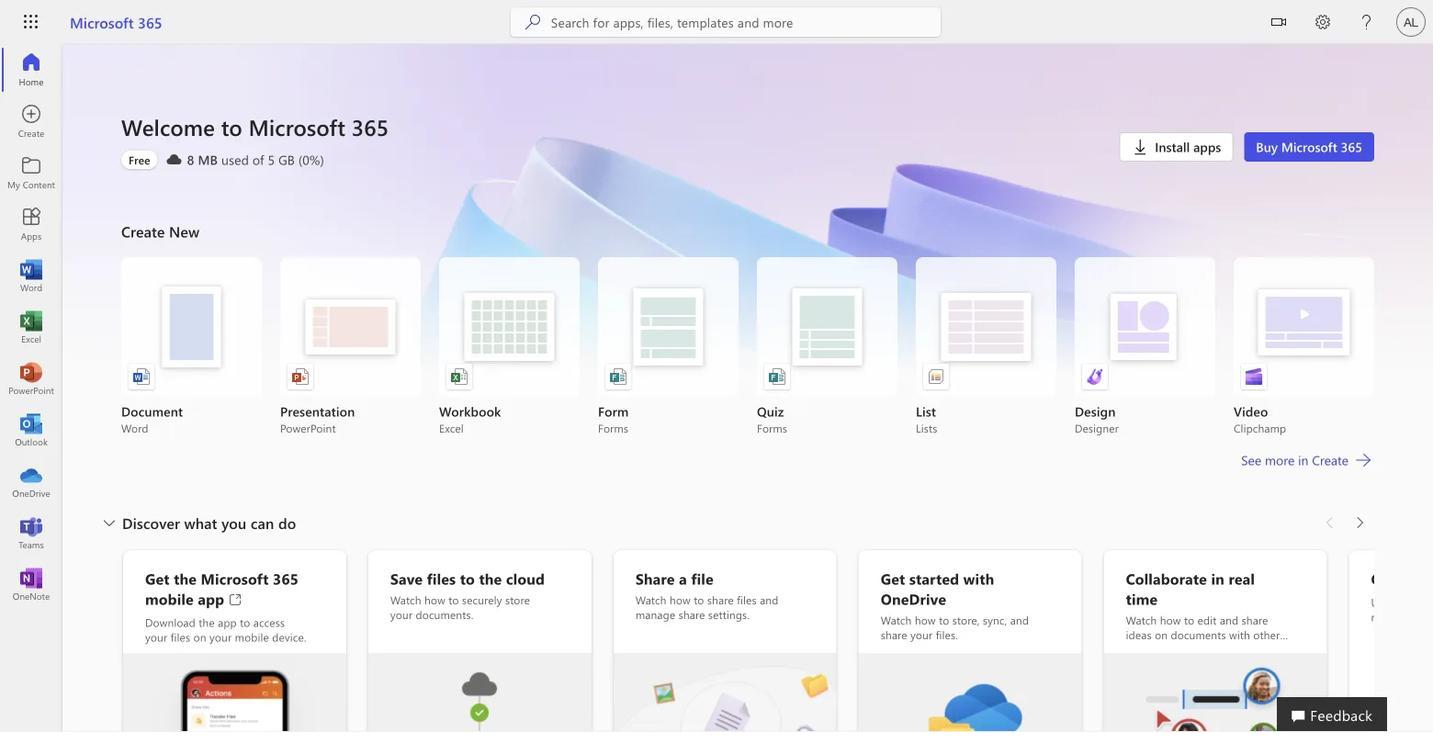 Task type: describe. For each thing, give the bounding box(es) containing it.
on inside download the app to access your files on your mobile device.
[[193, 630, 206, 645]]

video
[[1234, 403, 1268, 420]]

 button
[[1257, 0, 1301, 47]]

create image
[[22, 112, 40, 130]]

get the microsoft 365 mobile app
[[145, 569, 299, 609]]

cloud
[[506, 569, 545, 588]]

to inside "collaborate in real time watch how to edit and share ideas on documents with others at the same time."
[[1184, 613, 1195, 628]]

share a file image
[[614, 653, 837, 732]]

to inside get started with onedrive watch how to store, sync, and share your files.
[[939, 613, 949, 628]]

word
[[121, 421, 148, 435]]

share a file watch how to share files and manage share settings.
[[636, 569, 779, 622]]

mb
[[198, 151, 218, 168]]

onedrive
[[881, 589, 946, 609]]

others
[[1253, 628, 1285, 642]]

in inside create new element
[[1298, 452, 1309, 469]]

create inside see more in create link
[[1312, 452, 1349, 469]]

install
[[1155, 138, 1190, 155]]

see more in create
[[1241, 452, 1349, 469]]

get for get started with onedrive watch how to store, sync, and share your files.
[[881, 569, 905, 588]]

onedrive image
[[22, 472, 40, 491]]

files inside share a file watch how to share files and manage share settings.
[[737, 593, 757, 607]]

time.
[[1187, 642, 1212, 657]]

list lists
[[916, 403, 938, 435]]

none search field inside microsoft 365 banner
[[511, 7, 941, 37]]

microsoft 365
[[70, 12, 162, 32]]

forms for form
[[598, 421, 628, 435]]

save files to the cloud watch how to securely store your documents.
[[390, 569, 545, 622]]

excel workbook image
[[450, 368, 469, 386]]

documents.
[[416, 607, 473, 622]]

grow you use microsof
[[1371, 569, 1433, 624]]

and for collaborate in real time
[[1220, 613, 1239, 628]]

how inside share a file watch how to share files and manage share settings.
[[670, 593, 691, 607]]

buy microsoft 365
[[1256, 138, 1363, 155]]

form forms
[[598, 403, 629, 435]]

al button
[[1389, 0, 1433, 44]]

real
[[1229, 569, 1255, 588]]

teams image
[[22, 524, 40, 542]]

edit
[[1198, 613, 1217, 628]]

with inside get started with onedrive watch how to store, sync, and share your files.
[[963, 569, 994, 588]]

to inside share a file watch how to share files and manage share settings.
[[694, 593, 704, 607]]

on inside "collaborate in real time watch how to edit and share ideas on documents with others at the same time."
[[1155, 628, 1168, 642]]

al
[[1404, 15, 1418, 29]]

to up used
[[221, 112, 242, 141]]

used
[[221, 151, 249, 168]]

welcome
[[121, 112, 215, 141]]

you inside dropdown button
[[221, 513, 247, 533]]

365 inside get the microsoft 365 mobile app
[[273, 569, 299, 588]]

install apps button
[[1119, 132, 1233, 162]]

microsoft inside button
[[1282, 138, 1338, 155]]

a
[[679, 569, 687, 588]]

manage
[[636, 607, 675, 622]]

your inside save files to the cloud watch how to securely store your documents.
[[390, 607, 413, 622]]

design
[[1075, 403, 1116, 420]]

with inside "collaborate in real time watch how to edit and share ideas on documents with others at the same time."
[[1229, 628, 1250, 642]]

documents
[[1171, 628, 1226, 642]]

sync,
[[983, 613, 1007, 628]]

powerpoint presentation image
[[291, 368, 310, 386]]

365 inside buy microsoft 365 button
[[1341, 138, 1363, 155]]

download
[[145, 615, 196, 630]]

store
[[505, 593, 530, 607]]

in inside "collaborate in real time watch how to edit and share ideas on documents with others at the same time."
[[1211, 569, 1225, 588]]

8 mb used of 5 gb (0%)
[[187, 151, 324, 168]]

forms survey image
[[609, 368, 628, 386]]

to up securely
[[460, 569, 475, 588]]

grow
[[1371, 569, 1409, 588]]

discover what you can do
[[122, 513, 296, 533]]

buy microsoft 365 button
[[1244, 132, 1374, 162]]

time
[[1126, 589, 1158, 609]]

do
[[278, 513, 296, 533]]

store,
[[953, 613, 980, 628]]

document word
[[121, 403, 183, 435]]

lists
[[916, 421, 938, 435]]

how inside get started with onedrive watch how to store, sync, and share your files.
[[915, 613, 936, 628]]

ideas
[[1126, 628, 1152, 642]]

workbook excel
[[439, 403, 501, 435]]

apps
[[1194, 138, 1221, 155]]

get for get the microsoft 365 mobile app
[[145, 569, 170, 588]]

create new element
[[121, 217, 1374, 508]]

365 inside microsoft 365 banner
[[138, 12, 162, 32]]

discover what you can do button
[[96, 508, 300, 537]]

workbook
[[439, 403, 501, 420]]

securely
[[462, 593, 502, 607]]

get started with onedrive image
[[859, 653, 1082, 732]]

the inside get the microsoft 365 mobile app
[[174, 569, 197, 588]]

microsof
[[1393, 595, 1433, 610]]

share inside get started with onedrive watch how to store, sync, and share your files.
[[881, 628, 907, 642]]

designer
[[1075, 421, 1119, 435]]

of
[[253, 151, 264, 168]]

onenote image
[[22, 575, 40, 594]]

what
[[184, 513, 217, 533]]

see more in create link
[[1239, 449, 1374, 471]]

to left securely
[[449, 593, 459, 607]]

next image
[[1351, 508, 1369, 537]]

new quiz image
[[768, 368, 786, 386]]

this account doesn't have a microsoft 365 subscription. click to view your benefits. tooltip
[[121, 151, 158, 169]]

excel image
[[22, 318, 40, 336]]

microsoft 365 banner
[[0, 0, 1433, 47]]

use
[[1371, 595, 1390, 610]]

8
[[187, 151, 194, 168]]

5
[[268, 151, 275, 168]]

share
[[636, 569, 675, 588]]

can
[[251, 513, 274, 533]]



Task type: vqa. For each thing, say whether or not it's contained in the screenshot.
Get the Microsoft 365 mobile app
yes



Task type: locate. For each thing, give the bounding box(es) containing it.
install apps
[[1155, 138, 1221, 155]]

watch down share
[[636, 593, 667, 607]]

and inside get started with onedrive watch how to store, sync, and share your files.
[[1010, 613, 1029, 628]]

share down "real"
[[1242, 613, 1268, 628]]

0 horizontal spatial get
[[145, 569, 170, 588]]

new
[[169, 221, 200, 241]]

grow your business image
[[1349, 653, 1433, 732]]

in right more
[[1298, 452, 1309, 469]]

files inside save files to the cloud watch how to securely store your documents.
[[427, 569, 456, 588]]

share inside "collaborate in real time watch how to edit and share ideas on documents with others at the same time."
[[1242, 613, 1268, 628]]

watch down save
[[390, 593, 421, 607]]

get
[[145, 569, 170, 588], [881, 569, 905, 588]]

0 vertical spatial mobile
[[145, 589, 194, 609]]

how down onedrive
[[915, 613, 936, 628]]

watch inside "collaborate in real time watch how to edit and share ideas on documents with others at the same time."
[[1126, 613, 1157, 628]]

get inside get started with onedrive watch how to store, sync, and share your files.
[[881, 569, 905, 588]]

on
[[1155, 628, 1168, 642], [193, 630, 206, 645]]

the inside download the app to access your files on your mobile device.
[[199, 615, 215, 630]]

share right manage
[[679, 607, 705, 622]]

device.
[[272, 630, 306, 645]]

app down get the microsoft 365 mobile app
[[218, 615, 237, 630]]

the
[[174, 569, 197, 588], [479, 569, 502, 588], [199, 615, 215, 630], [1139, 642, 1155, 657]]

how left securely
[[424, 593, 445, 607]]


[[1272, 15, 1286, 29]]

outlook image
[[22, 421, 40, 439]]

2 vertical spatial files
[[171, 630, 190, 645]]

how up same
[[1160, 613, 1181, 628]]

0 horizontal spatial files
[[171, 630, 190, 645]]

1 horizontal spatial create
[[1312, 452, 1349, 469]]

on right ideas
[[1155, 628, 1168, 642]]

microsoft inside get the microsoft 365 mobile app
[[201, 569, 269, 588]]

with left others
[[1229, 628, 1250, 642]]

and right settings.
[[760, 593, 779, 607]]

you inside grow you use microsof
[[1413, 569, 1433, 588]]

365
[[138, 12, 162, 32], [352, 112, 389, 141], [1341, 138, 1363, 155], [273, 569, 299, 588]]

1 vertical spatial you
[[1413, 569, 1433, 588]]

1 vertical spatial create
[[1312, 452, 1349, 469]]

get up onedrive
[[881, 569, 905, 588]]

get inside get the microsoft 365 mobile app
[[145, 569, 170, 588]]

2 forms from the left
[[757, 421, 787, 435]]

1 get from the left
[[145, 569, 170, 588]]

create left new
[[121, 221, 165, 241]]

mobile inside get the microsoft 365 mobile app
[[145, 589, 194, 609]]

0 horizontal spatial you
[[221, 513, 247, 533]]

list
[[916, 403, 936, 420]]

get up download
[[145, 569, 170, 588]]

1 horizontal spatial get
[[881, 569, 905, 588]]

my content image
[[22, 164, 40, 182]]

1 vertical spatial with
[[1229, 628, 1250, 642]]

(0%)
[[299, 151, 324, 168]]

0 horizontal spatial on
[[193, 630, 206, 645]]

and inside "collaborate in real time watch how to edit and share ideas on documents with others at the same time."
[[1220, 613, 1239, 628]]

app inside get the microsoft 365 mobile app
[[198, 589, 224, 609]]

to inside download the app to access your files on your mobile device.
[[240, 615, 250, 630]]

1 horizontal spatial with
[[1229, 628, 1250, 642]]

same
[[1158, 642, 1184, 657]]

presentation powerpoint
[[280, 403, 355, 435]]

1 horizontal spatial in
[[1298, 452, 1309, 469]]

list
[[121, 257, 1374, 435]]

forms inside form forms
[[598, 421, 628, 435]]

clipchamp video image
[[1245, 368, 1263, 386]]

1 horizontal spatial files
[[427, 569, 456, 588]]

1 vertical spatial files
[[737, 593, 757, 607]]

forms
[[598, 421, 628, 435], [757, 421, 787, 435]]

to left store,
[[939, 613, 949, 628]]

get started with onedrive watch how to store, sync, and share your files.
[[881, 569, 1029, 642]]

0 horizontal spatial forms
[[598, 421, 628, 435]]

collaborate in real time watch how to edit and share ideas on documents with others at the same time.
[[1126, 569, 1285, 657]]

create new
[[121, 221, 200, 241]]

2 horizontal spatial and
[[1220, 613, 1239, 628]]

create right more
[[1312, 452, 1349, 469]]

video clipchamp
[[1234, 403, 1286, 435]]

and right edit on the bottom
[[1220, 613, 1239, 628]]

gb
[[278, 151, 295, 168]]

save
[[390, 569, 423, 588]]

the right download
[[199, 615, 215, 630]]

you up microsof
[[1413, 569, 1433, 588]]

mobile
[[145, 589, 194, 609], [235, 630, 269, 645]]

discover
[[122, 513, 180, 533]]

forms down quiz
[[757, 421, 787, 435]]

save files to the cloud image
[[368, 653, 592, 732]]

0 vertical spatial create
[[121, 221, 165, 241]]

forms for quiz
[[757, 421, 787, 435]]

the up securely
[[479, 569, 502, 588]]

2 get from the left
[[881, 569, 905, 588]]

files.
[[936, 628, 958, 642]]

0 vertical spatial app
[[198, 589, 224, 609]]

form
[[598, 403, 629, 420]]

feedback
[[1310, 705, 1373, 724]]

to down the file
[[694, 593, 704, 607]]

powerpoint
[[280, 421, 336, 435]]

1 vertical spatial in
[[1211, 569, 1225, 588]]

0 horizontal spatial with
[[963, 569, 994, 588]]

1 horizontal spatial you
[[1413, 569, 1433, 588]]

presentation
[[280, 403, 355, 420]]

0 vertical spatial you
[[221, 513, 247, 533]]

files inside download the app to access your files on your mobile device.
[[171, 630, 190, 645]]

to left access
[[240, 615, 250, 630]]

home image
[[22, 61, 40, 79]]

mobile up download
[[145, 589, 194, 609]]

the right at at the bottom
[[1139, 642, 1155, 657]]

share down the file
[[707, 593, 734, 607]]

settings.
[[708, 607, 750, 622]]

with up store,
[[963, 569, 994, 588]]

share
[[707, 593, 734, 607], [679, 607, 705, 622], [1242, 613, 1268, 628], [881, 628, 907, 642]]

app up download the app to access your files on your mobile device.
[[198, 589, 224, 609]]

0 horizontal spatial mobile
[[145, 589, 194, 609]]

file
[[691, 569, 714, 588]]

get the microsoft 365 mobile app image
[[123, 653, 346, 732]]

clipchamp
[[1234, 421, 1286, 435]]

at
[[1126, 642, 1136, 657]]

document
[[121, 403, 183, 420]]

create
[[121, 221, 165, 241], [1312, 452, 1349, 469]]

watch down onedrive
[[881, 613, 912, 628]]

0 vertical spatial in
[[1298, 452, 1309, 469]]

your inside get started with onedrive watch how to store, sync, and share your files.
[[910, 628, 933, 642]]

the up download
[[174, 569, 197, 588]]

files
[[427, 569, 456, 588], [737, 593, 757, 607], [171, 630, 190, 645]]

word document image
[[132, 368, 151, 386]]

the inside save files to the cloud watch how to securely store your documents.
[[479, 569, 502, 588]]

mobile left device. at the bottom left of page
[[235, 630, 269, 645]]

access
[[253, 615, 285, 630]]

watch inside save files to the cloud watch how to securely store your documents.
[[390, 593, 421, 607]]

None search field
[[511, 7, 941, 37]]

more
[[1265, 452, 1295, 469]]

navigation
[[0, 44, 62, 610]]

1 forms from the left
[[598, 421, 628, 435]]

0 horizontal spatial in
[[1211, 569, 1225, 588]]

and right sync,
[[1010, 613, 1029, 628]]

and for share a file
[[760, 593, 779, 607]]

started
[[909, 569, 959, 588]]

see
[[1241, 452, 1262, 469]]

download the app to access your files on your mobile device.
[[145, 615, 306, 645]]

excel
[[439, 421, 464, 435]]

lists list image
[[927, 368, 945, 386]]

quiz
[[757, 403, 784, 420]]

feedback button
[[1277, 697, 1387, 732]]

collaborate
[[1126, 569, 1207, 588]]

how inside "collaborate in real time watch how to edit and share ideas on documents with others at the same time."
[[1160, 613, 1181, 628]]

the inside "collaborate in real time watch how to edit and share ideas on documents with others at the same time."
[[1139, 642, 1155, 657]]

free
[[129, 153, 150, 167]]

welcome to microsoft 365
[[121, 112, 389, 141]]

watch inside share a file watch how to share files and manage share settings.
[[636, 593, 667, 607]]

to left edit on the bottom
[[1184, 613, 1195, 628]]

on down get the microsoft 365 mobile app
[[193, 630, 206, 645]]

word image
[[22, 266, 40, 285]]

you
[[221, 513, 247, 533], [1413, 569, 1433, 588]]

0 vertical spatial files
[[427, 569, 456, 588]]

in left "real"
[[1211, 569, 1225, 588]]

share down onedrive
[[881, 628, 907, 642]]

your
[[390, 607, 413, 622], [910, 628, 933, 642], [145, 630, 167, 645], [210, 630, 232, 645]]

forms down "form"
[[598, 421, 628, 435]]

powerpoint image
[[22, 369, 40, 388]]

microsoft inside banner
[[70, 12, 134, 32]]

how down a
[[670, 593, 691, 607]]

and
[[760, 593, 779, 607], [1010, 613, 1029, 628], [1220, 613, 1239, 628]]

quiz forms
[[757, 403, 787, 435]]

watch down time
[[1126, 613, 1157, 628]]

buy
[[1256, 138, 1278, 155]]

to
[[221, 112, 242, 141], [460, 569, 475, 588], [449, 593, 459, 607], [694, 593, 704, 607], [939, 613, 949, 628], [1184, 613, 1195, 628], [240, 615, 250, 630]]

how
[[424, 593, 445, 607], [670, 593, 691, 607], [915, 613, 936, 628], [1160, 613, 1181, 628]]

design designer
[[1075, 403, 1119, 435]]

1 vertical spatial app
[[218, 615, 237, 630]]

0 horizontal spatial create
[[121, 221, 165, 241]]

app
[[198, 589, 224, 609], [218, 615, 237, 630]]

collaborate in real time image
[[1104, 653, 1327, 732]]

2 horizontal spatial files
[[737, 593, 757, 607]]

mobile inside download the app to access your files on your mobile device.
[[235, 630, 269, 645]]

1 horizontal spatial mobile
[[235, 630, 269, 645]]

you left can
[[221, 513, 247, 533]]

app inside download the app to access your files on your mobile device.
[[218, 615, 237, 630]]

and inside share a file watch how to share files and manage share settings.
[[760, 593, 779, 607]]

apps image
[[22, 215, 40, 233]]

0 vertical spatial with
[[963, 569, 994, 588]]

designer design image
[[1086, 368, 1104, 386], [1086, 368, 1104, 386]]

1 horizontal spatial forms
[[757, 421, 787, 435]]

list containing document
[[121, 257, 1374, 435]]

Search box. Suggestions appear as you type. search field
[[551, 7, 941, 37]]

1 horizontal spatial and
[[1010, 613, 1029, 628]]

how inside save files to the cloud watch how to securely store your documents.
[[424, 593, 445, 607]]

watch inside get started with onedrive watch how to store, sync, and share your files.
[[881, 613, 912, 628]]

1 horizontal spatial on
[[1155, 628, 1168, 642]]

0 horizontal spatial and
[[760, 593, 779, 607]]

1 vertical spatial mobile
[[235, 630, 269, 645]]



